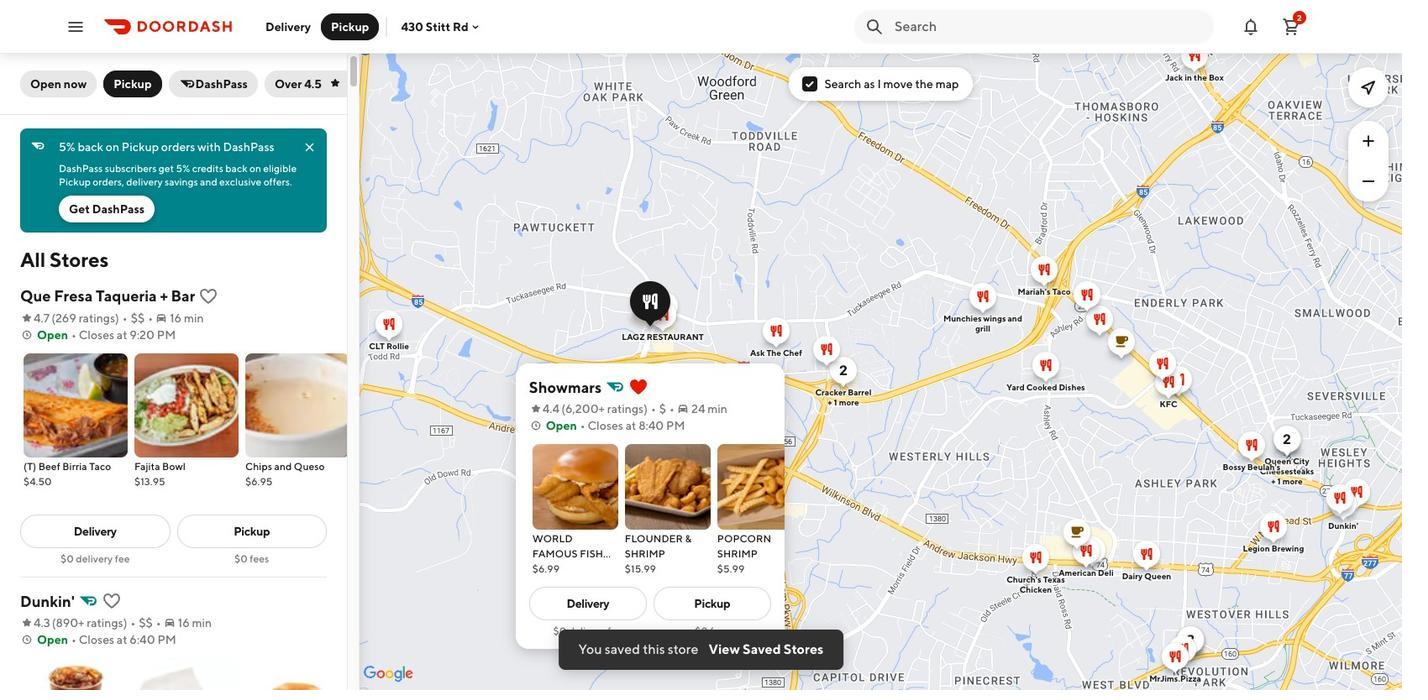 Task type: describe. For each thing, give the bounding box(es) containing it.
store
[[668, 642, 699, 658]]

delivery for showmars
[[566, 598, 609, 611]]

dashpass inside dashpass subscribers get 5% credits back on eligible pickup orders, delivery savings and exclusive offers.
[[59, 162, 103, 175]]

popcorn shrimp image
[[717, 445, 803, 530]]

view saved stores button
[[709, 641, 824, 660]]

$13.95
[[134, 476, 165, 488]]

fajita
[[134, 460, 160, 473]]

4.7
[[34, 312, 50, 325]]

world famous fish sandwich
[[532, 533, 603, 576]]

) for que fresa taqueria + bar
[[115, 312, 119, 325]]

over
[[275, 77, 302, 91]]

all stores
[[20, 248, 109, 271]]

&
[[685, 533, 691, 545]]

famous
[[532, 548, 577, 561]]

all
[[20, 248, 46, 271]]

and inside chips and queso $6.95
[[274, 460, 292, 473]]

average rating of 4.7 out of 5 element
[[20, 310, 50, 327]]

zoom out image
[[1359, 171, 1379, 192]]

4 items, open order cart image
[[1281, 16, 1301, 37]]

powered by google image
[[364, 666, 413, 683]]

world famous fish sandwich image
[[532, 445, 618, 530]]

dashpass button
[[169, 71, 258, 97]]

map
[[936, 77, 959, 91]]

open for que fresa taqueria + bar
[[37, 329, 68, 342]]

pickup for pickup link related to que fresa taqueria + bar
[[234, 525, 270, 539]]

8:40
[[638, 419, 664, 433]]

pickup link for showmars
[[653, 587, 771, 621]]

$5.99
[[717, 563, 744, 576]]

view saved stores
[[709, 642, 824, 658]]

$0 fees for que fresa taqueria + bar
[[234, 553, 269, 565]]

click to add this store to your saved list image for dunkin'
[[101, 591, 121, 612]]

430 stitt rd button
[[401, 20, 482, 33]]

at for que fresa taqueria + bar
[[117, 329, 127, 342]]

0 horizontal spatial pickup button
[[104, 71, 162, 97]]

fees for que fresa taqueria + bar
[[250, 553, 269, 565]]

4.3
[[34, 617, 50, 630]]

pickup for the rightmost pickup "button"
[[331, 20, 369, 33]]

pickup link for que fresa taqueria + bar
[[177, 515, 327, 549]]

with
[[197, 140, 221, 154]]

fee for showmars
[[607, 625, 622, 638]]

que
[[20, 287, 51, 305]]

bowl
[[162, 460, 186, 473]]

open • closes at 8:40 pm
[[546, 419, 685, 433]]

flounder & shrimp $15.99
[[625, 533, 691, 576]]

4.5
[[304, 77, 322, 91]]

fajita bowl image
[[134, 354, 239, 458]]

0 horizontal spatial 5%
[[59, 140, 75, 154]]

credits
[[192, 162, 223, 175]]

this
[[643, 642, 665, 658]]

view
[[709, 642, 740, 658]]

• up 6:40
[[131, 617, 136, 630]]

popcorn shrimp $5.99
[[717, 533, 771, 576]]

$
[[659, 403, 666, 416]]

• down 269
[[71, 329, 76, 342]]

(t) beef birria taco $4.50
[[24, 460, 111, 488]]

delivery for showmars
[[568, 625, 605, 638]]

$0 delivery fee for showmars
[[553, 625, 622, 638]]

fish
[[579, 548, 603, 561]]

ratings for que fresa taqueria + bar
[[79, 312, 115, 325]]

• down taqueria
[[123, 312, 127, 325]]

closes for dunkin'
[[79, 633, 114, 647]]

pickup inside dashpass subscribers get 5% credits back on eligible pickup orders, delivery savings and exclusive offers.
[[59, 176, 91, 188]]

saved
[[743, 642, 781, 658]]

get
[[159, 162, 174, 175]]

map region
[[343, 0, 1402, 691]]

6:40
[[130, 633, 155, 647]]

queso
[[294, 460, 325, 473]]

$0 delivery fee for que fresa taqueria + bar
[[60, 553, 130, 565]]

open now button
[[20, 71, 97, 97]]

( for showmars
[[561, 403, 565, 416]]

world
[[532, 533, 572, 545]]

5% back on pickup orders with dashpass
[[59, 140, 274, 154]]

430 stitt rd
[[401, 20, 468, 33]]

fajita bowl $13.95
[[134, 460, 186, 488]]

24
[[691, 403, 705, 416]]

$0 down sandwich
[[553, 625, 566, 638]]

( for dunkin'
[[52, 617, 56, 630]]

que fresa taqueria + bar
[[20, 287, 195, 305]]

exclusive
[[219, 176, 262, 188]]

get dashpass
[[69, 202, 145, 216]]

and inside dashpass subscribers get 5% credits back on eligible pickup orders, delivery savings and exclusive offers.
[[200, 176, 217, 188]]

delivery for que fresa taqueria + bar
[[76, 553, 113, 565]]

• $$ for que fresa taqueria + bar
[[123, 312, 145, 325]]

delivery link for showmars
[[529, 587, 646, 621]]

average rating of 4.3 out of 5 element
[[20, 615, 50, 632]]

9:20
[[130, 329, 155, 342]]

5% inside dashpass subscribers get 5% credits back on eligible pickup orders, delivery savings and exclusive offers.
[[176, 162, 190, 175]]

open inside button
[[30, 77, 61, 91]]

pickup for pickup link in the map region
[[694, 598, 730, 611]]

$0 down $6.95
[[234, 553, 248, 565]]

(t) beef birria taco image
[[24, 354, 128, 458]]

$15.99
[[625, 563, 656, 576]]

• $
[[651, 403, 666, 416]]

offers.
[[264, 176, 292, 188]]

delivery link for que fresa taqueria + bar
[[20, 515, 170, 549]]

$4.50
[[24, 476, 52, 488]]

delivery inside dashpass subscribers get 5% credits back on eligible pickup orders, delivery savings and exclusive offers.
[[126, 176, 163, 188]]

2 button
[[1275, 10, 1308, 43]]

$0 fees for showmars
[[695, 625, 729, 638]]

open • closes at 9:20 pm
[[37, 329, 176, 342]]

890+
[[56, 617, 84, 630]]

fresa
[[54, 287, 93, 305]]

savings
[[165, 176, 198, 188]]

at for dunkin'
[[117, 633, 127, 647]]

1 horizontal spatial pickup button
[[321, 13, 379, 40]]

16 for que fresa taqueria + bar
[[170, 312, 182, 325]]

dashpass subscribers get 5% credits back on eligible pickup orders, delivery savings and exclusive offers.
[[59, 162, 299, 188]]

as
[[864, 77, 875, 91]]

( 269 ratings )
[[51, 312, 119, 325]]

taco inside (t) beef birria taco $4.50
[[89, 460, 111, 473]]

click to remove this store from your saved list image
[[628, 377, 648, 398]]

( 6,200+ ratings )
[[561, 403, 647, 416]]

rd
[[453, 20, 468, 33]]

popcorn
[[717, 533, 771, 545]]

over 4.5
[[275, 77, 322, 91]]

$6.95
[[245, 476, 273, 488]]

) for showmars
[[643, 403, 647, 416]]

open • closes at 6:40 pm
[[37, 633, 176, 647]]

eligible
[[263, 162, 297, 175]]

sandwich
[[532, 563, 591, 576]]

chips
[[245, 460, 272, 473]]

you
[[579, 642, 602, 658]]

0 vertical spatial back
[[78, 140, 103, 154]]

• right $
[[669, 403, 674, 416]]

min for que fresa taqueria + bar
[[184, 312, 204, 325]]

2
[[1297, 12, 1302, 22]]

( 890+ ratings )
[[52, 617, 127, 630]]

Store search: begin typing to search for stores available on DoorDash text field
[[895, 17, 1204, 36]]

6,200+
[[565, 403, 604, 416]]

stores inside button
[[784, 642, 824, 658]]

$0 up 890+
[[60, 553, 74, 565]]

over 4.5 button
[[265, 71, 376, 97]]

saved
[[605, 642, 640, 658]]

pm for que fresa taqueria + bar
[[157, 329, 176, 342]]

flounder & shrimp image
[[625, 445, 710, 530]]

closes for que fresa taqueria + bar
[[79, 329, 114, 342]]

move
[[883, 77, 913, 91]]

subscribers
[[105, 162, 157, 175]]



Task type: vqa. For each thing, say whether or not it's contained in the screenshot.


Task type: locate. For each thing, give the bounding box(es) containing it.
0 horizontal spatial on
[[106, 140, 119, 154]]

pickup link inside map region
[[653, 587, 771, 621]]

delivery down (t) beef birria taco $4.50
[[74, 525, 117, 539]]

pickup right delivery button
[[331, 20, 369, 33]]

closes for showmars
[[587, 419, 623, 433]]

pickup for leftmost pickup "button"
[[114, 77, 152, 91]]

1 vertical spatial $0 delivery fee
[[553, 625, 622, 638]]

pickup down $6.95
[[234, 525, 270, 539]]

16 for dunkin'
[[178, 617, 190, 630]]

open left now
[[30, 77, 61, 91]]

click to add this store to your saved list image up '( 890+ ratings )'
[[101, 591, 121, 612]]

2 vertical spatial )
[[123, 617, 127, 630]]

0 horizontal spatial fees
[[250, 553, 269, 565]]

1 vertical spatial (
[[561, 403, 565, 416]]

orders
[[161, 140, 195, 154]]

• left $
[[651, 403, 656, 416]]

0 vertical spatial pickup link
[[177, 515, 327, 549]]

dishes
[[1059, 382, 1085, 392], [1059, 382, 1085, 392]]

0 horizontal spatial $0 fees
[[234, 553, 269, 565]]

fees down $6.95
[[250, 553, 269, 565]]

closes down ( 269 ratings )
[[79, 329, 114, 342]]

dairy queen
[[1122, 571, 1171, 581], [1122, 571, 1171, 581]]

1
[[834, 397, 837, 407], [834, 397, 837, 407], [1277, 476, 1281, 486], [1277, 476, 1281, 486]]

• up open • closes at 6:40 pm
[[156, 617, 161, 630]]

click to add this store to your saved list image right bar
[[199, 286, 219, 307]]

) inside map region
[[643, 403, 647, 416]]

chips and queso image
[[245, 354, 350, 458]]

1 horizontal spatial fees
[[710, 625, 729, 638]]

1 vertical spatial $$
[[139, 617, 153, 630]]

delivery link inside map region
[[529, 587, 646, 621]]

min
[[184, 312, 204, 325], [707, 403, 727, 416], [192, 617, 212, 630]]

closes down '( 890+ ratings )'
[[79, 633, 114, 647]]

closes down ( 6,200+ ratings )
[[587, 419, 623, 433]]

shrimp up '$15.99'
[[625, 548, 665, 561]]

dashpass up with
[[195, 77, 248, 91]]

shrimp inside popcorn shrimp $5.99
[[717, 548, 757, 561]]

jack in the box
[[1165, 72, 1224, 82], [1165, 72, 1224, 82]]

chicken
[[1019, 585, 1052, 595], [1019, 585, 1052, 595]]

fees for showmars
[[710, 625, 729, 638]]

flounder
[[625, 533, 683, 545]]

$0 fees up view
[[695, 625, 729, 638]]

0 horizontal spatial click to add this store to your saved list image
[[101, 591, 121, 612]]

1 vertical spatial delivery
[[74, 525, 117, 539]]

0 vertical spatial on
[[106, 140, 119, 154]]

$$ up 6:40
[[139, 617, 153, 630]]

more
[[839, 397, 859, 407], [839, 397, 859, 407], [1282, 476, 1302, 486], [1282, 476, 1302, 486]]

fees inside map region
[[710, 625, 729, 638]]

0 vertical spatial • $$
[[123, 312, 145, 325]]

2 horizontal spatial delivery
[[566, 598, 609, 611]]

you saved this store
[[579, 642, 699, 658]]

0 horizontal spatial stores
[[50, 248, 109, 271]]

ask
[[750, 348, 764, 358], [750, 348, 764, 358]]

2 vertical spatial delivery
[[566, 598, 609, 611]]

1 horizontal spatial on
[[249, 162, 261, 175]]

$0 delivery fee up '( 890+ ratings )'
[[60, 553, 130, 565]]

average rating of 4.4 out of 5 element
[[529, 401, 559, 418]]

( inside map region
[[561, 403, 565, 416]]

$6.99
[[532, 563, 559, 576]]

closes inside map region
[[587, 419, 623, 433]]

pickup button right now
[[104, 71, 162, 97]]

dashpass up orders,
[[59, 162, 103, 175]]

fee for que fresa taqueria + bar
[[115, 553, 130, 565]]

fee up '( 890+ ratings )'
[[115, 553, 130, 565]]

0 vertical spatial fees
[[250, 553, 269, 565]]

0 vertical spatial 16 min
[[170, 312, 204, 325]]

1 horizontal spatial delivery link
[[529, 587, 646, 621]]

0 vertical spatial at
[[117, 329, 127, 342]]

1 horizontal spatial stores
[[784, 642, 824, 658]]

recenter the map image
[[1359, 77, 1379, 97]]

1 horizontal spatial back
[[225, 162, 247, 175]]

church's
[[1006, 575, 1041, 585], [1006, 575, 1041, 585]]

delivery link down sandwich
[[529, 587, 646, 621]]

pickup link down $5.99
[[653, 587, 771, 621]]

delivery up '( 890+ ratings )'
[[76, 553, 113, 565]]

5% up get
[[59, 140, 75, 154]]

0 horizontal spatial $0 delivery fee
[[60, 553, 130, 565]]

0 vertical spatial 16
[[170, 312, 182, 325]]

pm for showmars
[[666, 419, 685, 433]]

1 vertical spatial back
[[225, 162, 247, 175]]

( right 4.7
[[51, 312, 55, 325]]

24 min
[[691, 403, 727, 416]]

zoom in image
[[1359, 131, 1379, 151]]

2 vertical spatial (
[[52, 617, 56, 630]]

stores right saved
[[784, 642, 824, 658]]

1 horizontal spatial shrimp
[[717, 548, 757, 561]]

0 vertical spatial $$
[[131, 312, 145, 325]]

min for dunkin'
[[192, 617, 212, 630]]

wings
[[983, 313, 1006, 323], [983, 313, 1006, 323]]

430
[[401, 20, 423, 33]]

1 horizontal spatial delivery
[[126, 176, 163, 188]]

i
[[877, 77, 881, 91]]

pm right 6:40
[[157, 633, 176, 647]]

dairy
[[1122, 571, 1142, 581], [1122, 571, 1142, 581]]

) left • $
[[643, 403, 647, 416]]

1 horizontal spatial $0 fees
[[695, 625, 729, 638]]

pickup down $5.99
[[694, 598, 730, 611]]

on up the exclusive
[[249, 162, 261, 175]]

and
[[200, 176, 217, 188], [1007, 313, 1022, 323], [1007, 313, 1022, 323], [274, 460, 292, 473]]

1 vertical spatial fee
[[607, 625, 622, 638]]

at inside map region
[[625, 419, 636, 433]]

pm for dunkin'
[[157, 633, 176, 647]]

0 vertical spatial pickup button
[[321, 13, 379, 40]]

click to add this store to your saved list image
[[199, 286, 219, 307], [101, 591, 121, 612]]

2 vertical spatial closes
[[79, 633, 114, 647]]

cooked
[[1026, 382, 1057, 392], [1026, 382, 1057, 392]]

delivery button
[[255, 13, 321, 40]]

$$ for que fresa taqueria + bar
[[131, 312, 145, 325]]

dashpass
[[195, 77, 248, 91], [223, 140, 274, 154], [59, 162, 103, 175], [92, 202, 145, 216]]

1 vertical spatial 16 min
[[178, 617, 212, 630]]

0 horizontal spatial shrimp
[[625, 548, 665, 561]]

(t)
[[24, 460, 36, 473]]

ratings for showmars
[[607, 403, 643, 416]]

) for dunkin'
[[123, 617, 127, 630]]

• $$ for dunkin'
[[131, 617, 153, 630]]

at left 8:40
[[625, 419, 636, 433]]

delivery link down (t) beef birria taco $4.50
[[20, 515, 170, 549]]

( for que fresa taqueria + bar
[[51, 312, 55, 325]]

legion brewing
[[1243, 544, 1304, 554], [1243, 544, 1304, 554]]

ratings inside map region
[[607, 403, 643, 416]]

beef
[[38, 460, 60, 473]]

taqueria
[[96, 287, 157, 305]]

pm down $
[[666, 419, 685, 433]]

1 shrimp from the left
[[625, 548, 665, 561]]

grill
[[975, 323, 990, 334], [975, 323, 990, 334]]

orders,
[[93, 176, 124, 188]]

cracker barrel + 1 more
[[815, 387, 871, 407], [815, 387, 871, 407]]

delivery for que fresa taqueria + bar
[[74, 525, 117, 539]]

1 horizontal spatial 5%
[[176, 162, 190, 175]]

fee up saved
[[607, 625, 622, 638]]

at left 6:40
[[117, 633, 127, 647]]

16 min for dunkin'
[[178, 617, 212, 630]]

5% up savings
[[176, 162, 190, 175]]

legion
[[1243, 544, 1270, 554], [1243, 544, 1270, 554]]

lagz
[[622, 332, 645, 342], [622, 332, 645, 342]]

fee inside map region
[[607, 625, 622, 638]]

1 horizontal spatial click to add this store to your saved list image
[[199, 286, 219, 307]]

2 horizontal spatial )
[[643, 403, 647, 416]]

pickup link down $6.95
[[177, 515, 327, 549]]

$$ up 9:20
[[131, 312, 145, 325]]

back inside dashpass subscribers get 5% credits back on eligible pickup orders, delivery savings and exclusive offers.
[[225, 162, 247, 175]]

0 vertical spatial closes
[[79, 329, 114, 342]]

( right 4.3
[[52, 617, 56, 630]]

dashpass down orders,
[[92, 202, 145, 216]]

1 horizontal spatial fee
[[607, 625, 622, 638]]

0 vertical spatial $0 fees
[[234, 553, 269, 565]]

0 vertical spatial delivery
[[265, 20, 311, 33]]

1 vertical spatial 5%
[[176, 162, 190, 175]]

$0 delivery fee up you
[[553, 625, 622, 638]]

$$ for dunkin'
[[139, 617, 153, 630]]

back up orders,
[[78, 140, 103, 154]]

on inside dashpass subscribers get 5% credits back on eligible pickup orders, delivery savings and exclusive offers.
[[249, 162, 261, 175]]

click to add this store to your saved list image for que fresa taqueria + bar
[[199, 286, 219, 307]]

chips and queso $6.95
[[245, 460, 325, 488]]

ratings
[[79, 312, 115, 325], [607, 403, 643, 416], [87, 617, 123, 630]]

0 horizontal spatial pickup link
[[177, 515, 327, 549]]

0 vertical spatial $0 delivery fee
[[60, 553, 130, 565]]

1 vertical spatial at
[[625, 419, 636, 433]]

barrel
[[848, 387, 871, 397], [848, 387, 871, 397]]

0 horizontal spatial delivery
[[74, 525, 117, 539]]

birria
[[62, 460, 87, 473]]

shrimp inside flounder & shrimp $15.99
[[625, 548, 665, 561]]

min inside map region
[[707, 403, 727, 416]]

1 horizontal spatial $0 delivery fee
[[553, 625, 622, 638]]

open for dunkin'
[[37, 633, 68, 647]]

• down 890+
[[71, 633, 76, 647]]

4.4
[[542, 403, 559, 416]]

brewing
[[1271, 544, 1304, 554], [1271, 544, 1304, 554]]

1 horizontal spatial pickup link
[[653, 587, 771, 621]]

) up the open • closes at 9:20 pm
[[115, 312, 119, 325]]

2 vertical spatial ratings
[[87, 617, 123, 630]]

1 vertical spatial $0 fees
[[695, 625, 729, 638]]

at left 9:20
[[117, 329, 127, 342]]

delivery down sandwich
[[566, 598, 609, 611]]

1 vertical spatial pickup link
[[653, 587, 771, 621]]

• $$ up 9:20
[[123, 312, 145, 325]]

0 vertical spatial stores
[[50, 248, 109, 271]]

0 vertical spatial fee
[[115, 553, 130, 565]]

0 horizontal spatial delivery
[[76, 553, 113, 565]]

bossy
[[1223, 462, 1245, 472], [1223, 462, 1245, 472]]

open menu image
[[66, 16, 86, 37]]

delivery up over
[[265, 20, 311, 33]]

at for showmars
[[625, 419, 636, 433]]

1 vertical spatial pm
[[666, 419, 685, 433]]

dashpass inside dashpass button
[[195, 77, 248, 91]]

delivery inside map region
[[566, 598, 609, 611]]

0 horizontal spatial back
[[78, 140, 103, 154]]

stitt
[[426, 20, 450, 33]]

0 vertical spatial )
[[115, 312, 119, 325]]

Search as I move the map checkbox
[[803, 76, 818, 92]]

yard cooked dishes
[[1006, 382, 1085, 392], [1006, 382, 1085, 392]]

pm
[[157, 329, 176, 342], [666, 419, 685, 433], [157, 633, 176, 647]]

open down 4.4
[[546, 419, 577, 433]]

ratings up the open • closes at 9:20 pm
[[79, 312, 115, 325]]

open down 4.7
[[37, 329, 68, 342]]

delivery inside button
[[265, 20, 311, 33]]

• down 6,200+
[[580, 419, 585, 433]]

1 vertical spatial • $$
[[131, 617, 153, 630]]

0 vertical spatial pm
[[157, 329, 176, 342]]

dashpass inside get dashpass button
[[92, 202, 145, 216]]

texas
[[1043, 575, 1065, 585], [1043, 575, 1065, 585]]

1 vertical spatial delivery
[[76, 553, 113, 565]]

2 vertical spatial delivery
[[568, 625, 605, 638]]

2 shrimp from the left
[[717, 548, 757, 561]]

open down 4.3
[[37, 633, 68, 647]]

beulah's
[[1247, 462, 1280, 472], [1247, 462, 1280, 472]]

1 vertical spatial 16
[[178, 617, 190, 630]]

now
[[64, 77, 87, 91]]

1 vertical spatial ratings
[[607, 403, 643, 416]]

1 vertical spatial )
[[643, 403, 647, 416]]

pickup button left "430"
[[321, 13, 379, 40]]

2 vertical spatial at
[[117, 633, 127, 647]]

delivery up you
[[568, 625, 605, 638]]

pm right 9:20
[[157, 329, 176, 342]]

$0 fees down $6.95
[[234, 553, 269, 565]]

• $$ up 6:40
[[131, 617, 153, 630]]

0 vertical spatial click to add this store to your saved list image
[[199, 286, 219, 307]]

search
[[825, 77, 861, 91]]

dashpass up the exclusive
[[223, 140, 274, 154]]

) up open • closes at 6:40 pm
[[123, 617, 127, 630]]

0 horizontal spatial )
[[115, 312, 119, 325]]

mrjims.pizza
[[1149, 674, 1201, 684], [1149, 674, 1201, 684]]

min for showmars
[[707, 403, 727, 416]]

ratings for dunkin'
[[87, 617, 123, 630]]

$0 fees inside map region
[[695, 625, 729, 638]]

pickup inside map region
[[694, 598, 730, 611]]

back up the exclusive
[[225, 162, 247, 175]]

269
[[55, 312, 76, 325]]

get
[[69, 202, 90, 216]]

0 vertical spatial delivery link
[[20, 515, 170, 549]]

ask the chef
[[750, 348, 802, 358], [750, 348, 802, 358]]

1 vertical spatial click to add this store to your saved list image
[[101, 591, 121, 612]]

fees up view
[[710, 625, 729, 638]]

american
[[1058, 568, 1096, 578], [1058, 568, 1096, 578]]

0 vertical spatial ratings
[[79, 312, 115, 325]]

0 vertical spatial min
[[184, 312, 204, 325]]

notification bell image
[[1241, 16, 1261, 37]]

2 horizontal spatial delivery
[[568, 625, 605, 638]]

1 vertical spatial fees
[[710, 625, 729, 638]]

• up 9:20
[[148, 312, 153, 325]]

0 horizontal spatial delivery link
[[20, 515, 170, 549]]

ratings up open • closes at 6:40 pm
[[87, 617, 123, 630]]

$0 delivery fee inside map region
[[553, 625, 622, 638]]

1 vertical spatial pickup button
[[104, 71, 162, 97]]

restaurant
[[646, 332, 703, 342], [646, 332, 703, 342]]

church's texas chicken
[[1006, 575, 1065, 595], [1006, 575, 1065, 595]]

open for showmars
[[546, 419, 577, 433]]

shrimp up $5.99
[[717, 548, 757, 561]]

bar
[[171, 287, 195, 305]]

on up 'subscribers'
[[106, 140, 119, 154]]

1 vertical spatial stores
[[784, 642, 824, 658]]

• $$
[[123, 312, 145, 325], [131, 617, 153, 630]]

pickup up get
[[59, 176, 91, 188]]

0 vertical spatial (
[[51, 312, 55, 325]]

ratings up open • closes at 8:40 pm
[[607, 403, 643, 416]]

2 vertical spatial min
[[192, 617, 212, 630]]

( right 4.4
[[561, 403, 565, 416]]

$0 up store
[[695, 625, 708, 638]]

16 min for que fresa taqueria + bar
[[170, 312, 204, 325]]

2 vertical spatial pm
[[157, 633, 176, 647]]

jack
[[1165, 72, 1183, 82], [1165, 72, 1183, 82]]

munchies wings and grill
[[943, 313, 1022, 334], [943, 313, 1022, 334]]

1 vertical spatial closes
[[587, 419, 623, 433]]

delivery down 'subscribers'
[[126, 176, 163, 188]]

open
[[30, 77, 61, 91], [37, 329, 68, 342], [546, 419, 577, 433], [37, 633, 68, 647]]

1 horizontal spatial )
[[123, 617, 127, 630]]

open now
[[30, 77, 87, 91]]

pm inside map region
[[666, 419, 685, 433]]

yard
[[1006, 382, 1024, 392], [1006, 382, 1024, 392]]

1 horizontal spatial delivery
[[265, 20, 311, 33]]

fees
[[250, 553, 269, 565], [710, 625, 729, 638]]

1 vertical spatial delivery link
[[529, 587, 646, 621]]

0 vertical spatial 5%
[[59, 140, 75, 154]]

munchies
[[943, 313, 981, 323], [943, 313, 981, 323]]

0 vertical spatial delivery
[[126, 176, 163, 188]]

get dashpass button
[[59, 196, 155, 223]]

pickup
[[331, 20, 369, 33], [114, 77, 152, 91], [122, 140, 159, 154], [59, 176, 91, 188], [234, 525, 270, 539], [694, 598, 730, 611]]

showmars
[[529, 379, 601, 397]]

open inside map region
[[546, 419, 577, 433]]

delivery inside map region
[[568, 625, 605, 638]]

5%
[[59, 140, 75, 154], [176, 162, 190, 175]]

1 vertical spatial min
[[707, 403, 727, 416]]

cracker
[[815, 387, 846, 397], [815, 387, 846, 397]]

0 horizontal spatial fee
[[115, 553, 130, 565]]

pickup right now
[[114, 77, 152, 91]]

box
[[1209, 72, 1224, 82], [1209, 72, 1224, 82]]

stores up fresa
[[50, 248, 109, 271]]

1 vertical spatial on
[[249, 162, 261, 175]]

pickup up 'subscribers'
[[122, 140, 159, 154]]

search as i move the map
[[825, 77, 959, 91]]



